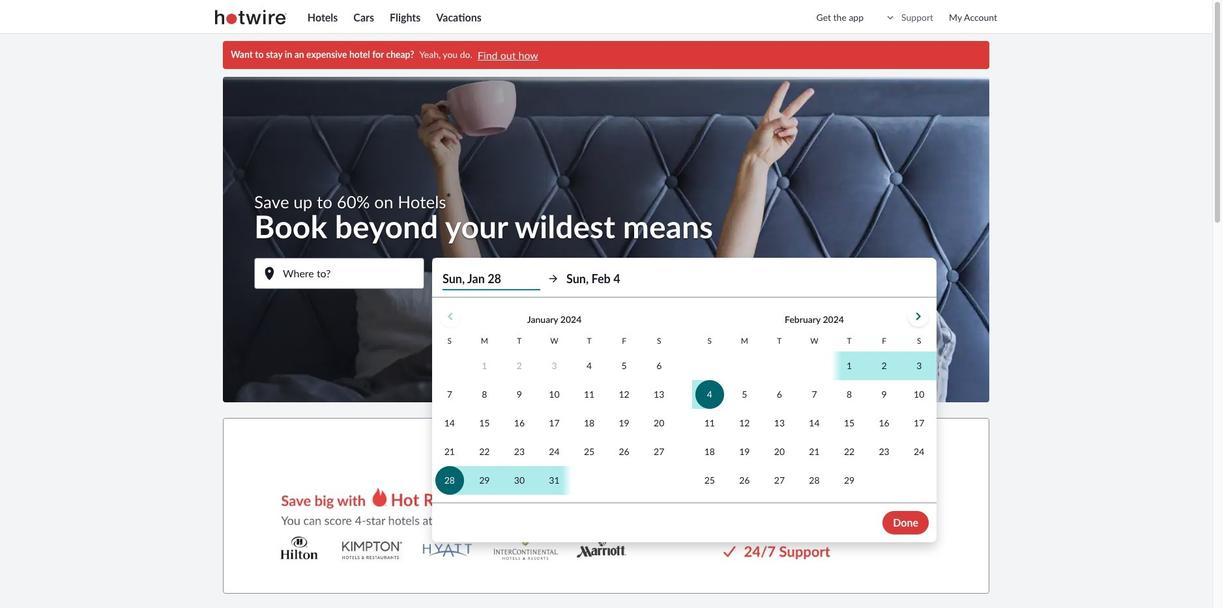 Task type: vqa. For each thing, say whether or not it's contained in the screenshot.
Next month Image
yes



Task type: describe. For each thing, give the bounding box(es) containing it.
leading image
[[885, 12, 896, 23]]



Task type: locate. For each thing, give the bounding box(es) containing it.
next month image
[[911, 309, 926, 325]]

previous month image
[[443, 309, 458, 325]]

hotwire logo image
[[215, 9, 287, 24]]



